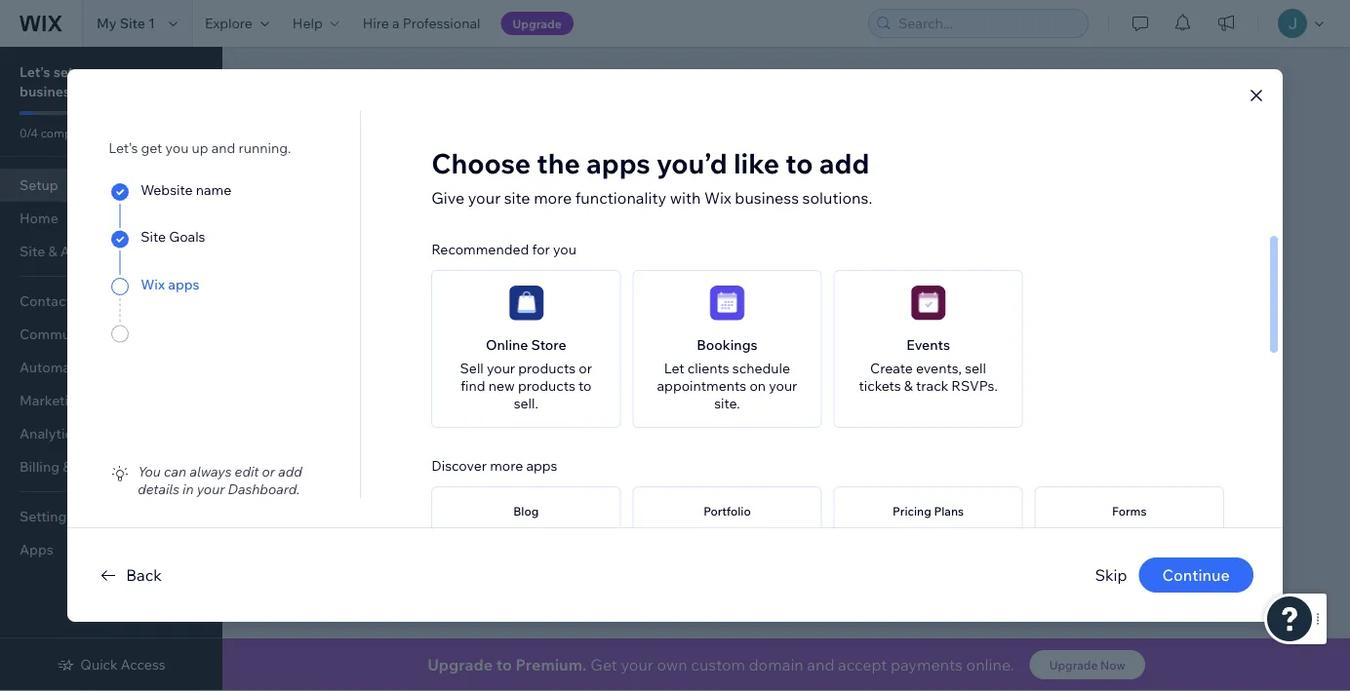 Task type: describe. For each thing, give the bounding box(es) containing it.
0 vertical spatial custom
[[437, 282, 486, 299]]

your left website
[[415, 441, 444, 458]]

my site 1
[[97, 15, 155, 32]]

automations link
[[0, 351, 222, 384]]

design site
[[1175, 76, 1249, 93]]

0 horizontal spatial more
[[490, 457, 523, 474]]

own
[[657, 656, 687, 675]]

0 horizontal spatial payments
[[891, 656, 963, 675]]

design your website
[[368, 441, 497, 458]]

and left accept
[[807, 656, 835, 675]]

you'd
[[657, 146, 727, 180]]

forms get info, subscribers & payments with forms.
[[1068, 504, 1190, 560]]

write
[[455, 528, 485, 542]]

your inside 'you can always edit or add details in your dashboard.'
[[197, 481, 225, 498]]

site for design
[[1223, 76, 1249, 93]]

get inside the forms get info, subscribers & payments with forms.
[[1068, 528, 1088, 542]]

online.
[[966, 656, 1014, 675]]

domain for perfect
[[480, 328, 528, 345]]

design for design your website
[[368, 441, 412, 458]]

to left 'premium.' on the left bottom of page
[[496, 656, 512, 675]]

goals
[[169, 228, 205, 245]]

1 vertical spatial wix
[[141, 275, 165, 293]]

quick access button
[[57, 657, 165, 674]]

let's inside "button"
[[728, 367, 758, 384]]

connect a custom domain
[[368, 282, 538, 299]]

create
[[870, 359, 913, 376]]

a inside portfolio showcase your work in a beautiful portfolio
[[788, 528, 794, 542]]

discover
[[431, 457, 487, 474]]

1 vertical spatial on
[[435, 496, 451, 513]]

access
[[121, 657, 165, 674]]

1 horizontal spatial business
[[471, 156, 545, 178]]

wix apps
[[141, 275, 200, 293]]

update
[[368, 229, 415, 246]]

a left few
[[630, 328, 637, 345]]

0/4
[[20, 125, 38, 140]]

completed
[[41, 125, 99, 140]]

automations
[[20, 359, 102, 376]]

or inside online store sell your products or find new products to sell.
[[579, 360, 592, 377]]

your left own
[[621, 656, 653, 675]]

sell.
[[514, 395, 538, 412]]

give
[[431, 188, 465, 208]]

apps for choose
[[586, 146, 650, 180]]

let
[[664, 360, 684, 377]]

website
[[447, 441, 497, 458]]

recommended for you
[[431, 241, 576, 258]]

subscriptions
[[898, 528, 971, 542]]

back
[[126, 566, 162, 585]]

let's get you up and running.
[[108, 139, 291, 156]]

events
[[906, 336, 950, 353]]

design for design site
[[1175, 76, 1220, 93]]

store
[[531, 336, 566, 354]]

site for my
[[120, 15, 145, 32]]

help
[[293, 15, 323, 32]]

solutions.
[[802, 188, 872, 208]]

business inside sidebar element
[[20, 83, 77, 100]]

your inside portfolio showcase your work in a beautiful portfolio
[[719, 528, 743, 542]]

set inside sidebar element
[[53, 63, 74, 80]]

settings link
[[0, 500, 222, 534]]

portfolio showcase your work in a beautiful portfolio
[[660, 504, 794, 560]]

1 horizontal spatial let's set up your business
[[330, 156, 545, 178]]

products down store at the left of the page
[[518, 360, 576, 377]]

bookings let clients schedule appointments on your site.
[[657, 336, 797, 412]]

hire
[[363, 15, 389, 32]]

and inside blog write posts to drive traffic and share your ideas.
[[469, 545, 489, 560]]

beautiful
[[678, 545, 727, 560]]

& inside events create events, sell tickets & track rsvps.
[[904, 377, 913, 394]]

in inside portfolio showcase your work in a beautiful portfolio
[[775, 528, 785, 542]]

let's inside sidebar element
[[20, 63, 50, 80]]

more inside choose the apps you'd like to add give your site more functionality with wix business solutions.
[[534, 188, 572, 208]]

your up give
[[429, 156, 467, 178]]

traffic
[[565, 528, 597, 542]]

showcase
[[660, 528, 716, 542]]

get found on google
[[368, 496, 501, 513]]

schedule
[[732, 360, 790, 377]]

dashboard.
[[228, 481, 300, 498]]

upgrade button
[[501, 12, 573, 35]]

with inside the forms get info, subscribers & payments with forms.
[[1126, 545, 1150, 560]]

your inside choose the apps you'd like to add give your site more functionality with wix business solutions.
[[468, 188, 501, 208]]

and left running.
[[211, 139, 235, 156]]

site goals
[[141, 228, 205, 245]]

let's go button
[[710, 361, 798, 390]]

skip
[[1095, 566, 1127, 585]]

running.
[[238, 139, 291, 156]]

my
[[97, 15, 117, 32]]

edit
[[235, 463, 259, 481]]

setup link
[[0, 169, 222, 202]]

home link
[[0, 202, 222, 235]]

2 vertical spatial site
[[141, 228, 166, 245]]

hire a professional
[[363, 15, 480, 32]]

your right update
[[418, 229, 447, 246]]

get right 'premium.' on the left bottom of page
[[591, 656, 617, 675]]

your inside let's set up your business
[[97, 63, 126, 80]]

quick access
[[80, 657, 165, 674]]

discover more apps
[[431, 457, 557, 474]]

started
[[1168, 496, 1216, 513]]

subscribers
[[1117, 528, 1180, 542]]

to inside choose the apps you'd like to add give your site more functionality with wix business solutions.
[[786, 146, 813, 180]]

home
[[20, 210, 58, 227]]

get left found
[[368, 496, 391, 513]]

in for a
[[615, 328, 627, 345]]

you for for
[[553, 241, 576, 258]]

add inside choose the apps you'd like to add give your site more functionality with wix business solutions.
[[819, 146, 870, 180]]

find
[[368, 328, 396, 345]]

help button
[[281, 0, 351, 47]]

drive
[[534, 528, 562, 542]]

info,
[[1091, 528, 1114, 542]]

posts
[[488, 528, 518, 542]]

go
[[761, 367, 780, 384]]

get inside button
[[1141, 496, 1165, 513]]

upgrade to premium. get your own custom domain and accept payments online.
[[427, 656, 1014, 675]]

setup
[[20, 177, 58, 194]]

on inside bookings let clients schedule appointments on your site.
[[750, 377, 766, 394]]

continue button
[[1139, 558, 1253, 593]]



Task type: locate. For each thing, give the bounding box(es) containing it.
&
[[904, 377, 913, 394], [974, 528, 982, 542], [1183, 528, 1190, 542]]

0 horizontal spatial apps
[[168, 275, 200, 293]]

e.g., mystunningwebsite.com field
[[392, 362, 688, 389]]

1 vertical spatial or
[[262, 463, 275, 481]]

0 horizontal spatial sell
[[460, 360, 484, 377]]

1 horizontal spatial wix
[[704, 188, 731, 208]]

1 vertical spatial domain
[[480, 328, 528, 345]]

1 horizontal spatial site
[[504, 188, 530, 208]]

add up solutions.
[[819, 146, 870, 180]]

you can always edit or add details in your dashboard.
[[138, 463, 302, 498]]

upgrade inside "button"
[[513, 16, 562, 31]]

2 horizontal spatial let's
[[728, 367, 758, 384]]

you right get
[[165, 139, 189, 156]]

a right the connect
[[426, 282, 434, 299]]

& right subscriptions in the right bottom of the page
[[974, 528, 982, 542]]

and left secure
[[531, 328, 555, 345]]

type
[[476, 229, 505, 246]]

your inside bookings let clients schedule appointments on your site.
[[769, 377, 797, 394]]

your down 'portfolio'
[[719, 528, 743, 542]]

upgrade right professional
[[513, 16, 562, 31]]

premium.
[[515, 656, 587, 675]]

add inside 'you can always edit or add details in your dashboard.'
[[278, 463, 302, 481]]

add up dashboard.
[[278, 463, 302, 481]]

get started
[[1141, 496, 1216, 513]]

on
[[750, 377, 766, 394], [435, 496, 451, 513]]

& for get
[[1183, 528, 1190, 542]]

your down choose
[[468, 188, 501, 208]]

in inside 'you can always edit or add details in your dashboard.'
[[182, 481, 194, 498]]

get up "subscribers"
[[1141, 496, 1165, 513]]

recommended
[[431, 241, 529, 258]]

find
[[461, 377, 485, 394]]

found
[[394, 496, 432, 513]]

0 horizontal spatial custom
[[437, 282, 486, 299]]

in right the work
[[775, 528, 785, 542]]

upgrade for upgrade to premium. get your own custom domain and accept payments online.
[[427, 656, 493, 675]]

get
[[368, 496, 391, 513], [1141, 496, 1165, 513], [1068, 528, 1088, 542], [591, 656, 617, 675]]

0 horizontal spatial business
[[20, 83, 77, 100]]

custom down recommended
[[437, 282, 486, 299]]

for
[[532, 241, 550, 258]]

tickets
[[859, 377, 901, 394]]

0 vertical spatial add
[[819, 146, 870, 180]]

2 horizontal spatial up
[[403, 156, 425, 178]]

0 vertical spatial let's set up your business
[[20, 63, 126, 100]]

design site link
[[1140, 70, 1266, 100]]

1 horizontal spatial let's
[[330, 156, 369, 178]]

wix inside choose the apps you'd like to add give your site more functionality with wix business solutions.
[[704, 188, 731, 208]]

online store sell your products or find new products to sell.
[[460, 336, 592, 412]]

payments down info,
[[1069, 545, 1124, 560]]

can
[[164, 463, 187, 481]]

your down schedule
[[769, 377, 797, 394]]

to
[[786, 146, 813, 180], [578, 377, 592, 394], [521, 528, 532, 542], [496, 656, 512, 675]]

2 horizontal spatial &
[[1183, 528, 1190, 542]]

let's
[[108, 139, 138, 156]]

sell
[[965, 359, 986, 376]]

your inside blog write posts to drive traffic and share your ideas.
[[524, 545, 549, 560]]

welcome, john
[[306, 71, 508, 105]]

to right like
[[786, 146, 813, 180]]

& up forms.
[[1183, 528, 1190, 542]]

1 horizontal spatial custom
[[691, 656, 745, 675]]

you
[[138, 463, 161, 481]]

payments left online.
[[891, 656, 963, 675]]

pricing plans sell subscriptions & memberships.
[[875, 504, 982, 560]]

in down 'can'
[[182, 481, 194, 498]]

up inside let's set up your business
[[77, 63, 93, 80]]

1 vertical spatial let's
[[330, 156, 369, 178]]

upgrade for upgrade now
[[1049, 658, 1098, 673]]

welcome,
[[306, 71, 434, 105]]

in
[[615, 328, 627, 345], [182, 481, 194, 498], [775, 528, 785, 542]]

choose the apps you'd like to add give your site more functionality with wix business solutions.
[[431, 146, 872, 208]]

1 horizontal spatial you
[[553, 241, 576, 258]]

your inside online store sell your products or find new products to sell.
[[487, 360, 515, 377]]

secure
[[558, 328, 601, 345]]

0 horizontal spatial upgrade
[[427, 656, 493, 675]]

0 horizontal spatial in
[[182, 481, 194, 498]]

sell inside online store sell your products or find new products to sell.
[[460, 360, 484, 377]]

forms.
[[1152, 545, 1189, 560]]

website
[[141, 181, 193, 198]]

1 horizontal spatial in
[[615, 328, 627, 345]]

& for plans
[[974, 528, 982, 542]]

site left the type
[[450, 229, 472, 246]]

sell for your
[[460, 360, 484, 377]]

0 vertical spatial site
[[120, 15, 145, 32]]

0 vertical spatial domain
[[489, 282, 538, 299]]

1 horizontal spatial &
[[974, 528, 982, 542]]

site inside choose the apps you'd like to add give your site more functionality with wix business solutions.
[[504, 188, 530, 208]]

0 horizontal spatial wix
[[141, 275, 165, 293]]

on right found
[[435, 496, 451, 513]]

business up 0/4 completed
[[20, 83, 77, 100]]

get started button
[[1124, 490, 1234, 519]]

set up update
[[373, 156, 399, 178]]

or up dashboard.
[[262, 463, 275, 481]]

2 vertical spatial domain
[[749, 656, 804, 675]]

you for get
[[165, 139, 189, 156]]

1 vertical spatial payments
[[891, 656, 963, 675]]

1 vertical spatial in
[[182, 481, 194, 498]]

0 vertical spatial business
[[20, 83, 77, 100]]

find your perfect domain and secure it in a few clicks.
[[368, 328, 705, 345]]

1 horizontal spatial sell
[[875, 528, 895, 542]]

a inside hire a professional link
[[392, 15, 400, 32]]

1
[[148, 15, 155, 32]]

get left info,
[[1068, 528, 1088, 542]]

1 horizontal spatial more
[[534, 188, 572, 208]]

clients
[[687, 360, 729, 377]]

1 vertical spatial more
[[490, 457, 523, 474]]

business up the type
[[471, 156, 545, 178]]

site
[[504, 188, 530, 208], [450, 229, 472, 246]]

0 horizontal spatial or
[[262, 463, 275, 481]]

your up new
[[487, 360, 515, 377]]

with down "you'd"
[[670, 188, 701, 208]]

1 horizontal spatial or
[[579, 360, 592, 377]]

0 horizontal spatial let's set up your business
[[20, 63, 126, 100]]

sell down pricing
[[875, 528, 895, 542]]

1 vertical spatial with
[[1126, 545, 1150, 560]]

1 vertical spatial site
[[450, 229, 472, 246]]

2 vertical spatial business
[[735, 188, 799, 208]]

1 vertical spatial design
[[368, 441, 412, 458]]

domain left accept
[[749, 656, 804, 675]]

up left choose
[[403, 156, 425, 178]]

more down the
[[534, 188, 572, 208]]

skip button
[[1095, 564, 1127, 587]]

upgrade left 'premium.' on the left bottom of page
[[427, 656, 493, 675]]

1 horizontal spatial apps
[[526, 457, 557, 474]]

or inside 'you can always edit or add details in your dashboard.'
[[262, 463, 275, 481]]

your down always
[[197, 481, 225, 498]]

let's up 0/4
[[20, 63, 50, 80]]

functionality
[[575, 188, 666, 208]]

1 vertical spatial apps
[[168, 275, 200, 293]]

memberships.
[[889, 545, 967, 560]]

in right it
[[615, 328, 627, 345]]

0 horizontal spatial &
[[904, 377, 913, 394]]

domain down recommended for you
[[489, 282, 538, 299]]

online
[[486, 336, 528, 354]]

0 horizontal spatial site
[[450, 229, 472, 246]]

blog
[[513, 504, 539, 519]]

share
[[492, 545, 522, 560]]

upgrade
[[513, 16, 562, 31], [427, 656, 493, 675], [1049, 658, 1098, 673]]

1 horizontal spatial add
[[819, 146, 870, 180]]

events,
[[916, 359, 962, 376]]

your right find
[[399, 328, 427, 345]]

portfolio
[[729, 545, 776, 560]]

site up the type
[[504, 188, 530, 208]]

let's down welcome,
[[330, 156, 369, 178]]

1 horizontal spatial on
[[750, 377, 766, 394]]

wix down site goals
[[141, 275, 165, 293]]

0 vertical spatial let's
[[20, 63, 50, 80]]

1 horizontal spatial upgrade
[[513, 16, 562, 31]]

let's left go
[[728, 367, 758, 384]]

2 vertical spatial apps
[[526, 457, 557, 474]]

upgrade inside button
[[1049, 658, 1098, 673]]

work
[[746, 528, 773, 542]]

0 vertical spatial site
[[504, 188, 530, 208]]

settings
[[20, 508, 74, 525]]

2 horizontal spatial business
[[735, 188, 799, 208]]

0 vertical spatial or
[[579, 360, 592, 377]]

continue
[[1162, 566, 1230, 585]]

0 horizontal spatial with
[[670, 188, 701, 208]]

to left "drive" on the left of the page
[[521, 528, 532, 542]]

forms
[[1112, 504, 1147, 519]]

sell for subscriptions
[[875, 528, 895, 542]]

set up 0/4 completed
[[53, 63, 74, 80]]

1 horizontal spatial up
[[192, 139, 208, 156]]

upgrade now
[[1049, 658, 1126, 673]]

up up completed
[[77, 63, 93, 80]]

ideas.
[[551, 545, 583, 560]]

1 horizontal spatial payments
[[1069, 545, 1124, 560]]

0 horizontal spatial you
[[165, 139, 189, 156]]

0 horizontal spatial let's
[[20, 63, 50, 80]]

0 horizontal spatial design
[[368, 441, 412, 458]]

products up sell.
[[518, 377, 575, 394]]

more right discover
[[490, 457, 523, 474]]

apps
[[586, 146, 650, 180], [168, 275, 200, 293], [526, 457, 557, 474]]

0 horizontal spatial up
[[77, 63, 93, 80]]

upgrade for upgrade
[[513, 16, 562, 31]]

upgrade left now
[[1049, 658, 1098, 673]]

custom right own
[[691, 656, 745, 675]]

2 vertical spatial in
[[775, 528, 785, 542]]

0 vertical spatial payments
[[1069, 545, 1124, 560]]

your down my
[[97, 63, 126, 80]]

add
[[819, 146, 870, 180], [278, 463, 302, 481]]

0/4 completed
[[20, 125, 99, 140]]

1 vertical spatial set
[[373, 156, 399, 178]]

1 vertical spatial you
[[553, 241, 576, 258]]

your
[[97, 63, 126, 80], [429, 156, 467, 178], [468, 188, 501, 208], [418, 229, 447, 246], [399, 328, 427, 345], [487, 360, 515, 377], [769, 377, 797, 394], [415, 441, 444, 458], [197, 481, 225, 498], [719, 528, 743, 542], [524, 545, 549, 560], [621, 656, 653, 675]]

to inside blog write posts to drive traffic and share your ideas.
[[521, 528, 532, 542]]

let's set up your business up give
[[330, 156, 545, 178]]

0 vertical spatial with
[[670, 188, 701, 208]]

sell
[[460, 360, 484, 377], [875, 528, 895, 542]]

& inside the forms get info, subscribers & payments with forms.
[[1183, 528, 1190, 542]]

0 horizontal spatial add
[[278, 463, 302, 481]]

it
[[604, 328, 612, 345]]

0 vertical spatial you
[[165, 139, 189, 156]]

and down write
[[469, 545, 489, 560]]

connect
[[368, 282, 423, 299]]

0 vertical spatial design
[[1175, 76, 1220, 93]]

on down schedule
[[750, 377, 766, 394]]

john
[[440, 71, 508, 105]]

payments
[[1069, 545, 1124, 560], [891, 656, 963, 675]]

track
[[916, 377, 948, 394]]

business inside choose the apps you'd like to add give your site more functionality with wix business solutions.
[[735, 188, 799, 208]]

portfolio
[[703, 504, 751, 519]]

a right hire in the top of the page
[[392, 15, 400, 32]]

perfect
[[430, 328, 477, 345]]

the
[[537, 146, 580, 180]]

apps up the blog
[[526, 457, 557, 474]]

in for your
[[182, 481, 194, 498]]

let's set up your business inside sidebar element
[[20, 63, 126, 100]]

upgrade now button
[[1030, 651, 1145, 680]]

apps inside choose the apps you'd like to add give your site more functionality with wix business solutions.
[[586, 146, 650, 180]]

update your site type
[[368, 229, 505, 246]]

0 horizontal spatial on
[[435, 496, 451, 513]]

sidebar element
[[0, 47, 222, 692]]

site.
[[714, 395, 740, 412]]

0 vertical spatial more
[[534, 188, 572, 208]]

0 horizontal spatial set
[[53, 63, 74, 80]]

1 horizontal spatial design
[[1175, 76, 1220, 93]]

1 vertical spatial let's set up your business
[[330, 156, 545, 178]]

a right the work
[[788, 528, 794, 542]]

0 vertical spatial wix
[[704, 188, 731, 208]]

wix down "you'd"
[[704, 188, 731, 208]]

0 vertical spatial on
[[750, 377, 766, 394]]

& left track
[[904, 377, 913, 394]]

to down secure
[[578, 377, 592, 394]]

up up name
[[192, 139, 208, 156]]

0 vertical spatial set
[[53, 63, 74, 80]]

business down like
[[735, 188, 799, 208]]

with down "subscribers"
[[1126, 545, 1150, 560]]

1 horizontal spatial with
[[1126, 545, 1150, 560]]

to inside online store sell your products or find new products to sell.
[[578, 377, 592, 394]]

2 vertical spatial let's
[[728, 367, 758, 384]]

products
[[518, 360, 576, 377], [518, 377, 575, 394]]

& inside pricing plans sell subscriptions & memberships.
[[974, 528, 982, 542]]

payments inside the forms get info, subscribers & payments with forms.
[[1069, 545, 1124, 560]]

sell up find
[[460, 360, 484, 377]]

1 vertical spatial custom
[[691, 656, 745, 675]]

1 vertical spatial sell
[[875, 528, 895, 542]]

2 horizontal spatial upgrade
[[1049, 658, 1098, 673]]

0 vertical spatial in
[[615, 328, 627, 345]]

or down secure
[[579, 360, 592, 377]]

1 vertical spatial site
[[1223, 76, 1249, 93]]

sell inside pricing plans sell subscriptions & memberships.
[[875, 528, 895, 542]]

0 vertical spatial sell
[[460, 360, 484, 377]]

always
[[190, 463, 232, 481]]

events create events, sell tickets & track rsvps.
[[859, 336, 998, 394]]

2 horizontal spatial apps
[[586, 146, 650, 180]]

let's set up your business up completed
[[20, 63, 126, 100]]

apps down goals
[[168, 275, 200, 293]]

with inside choose the apps you'd like to add give your site more functionality with wix business solutions.
[[670, 188, 701, 208]]

1 horizontal spatial set
[[373, 156, 399, 178]]

domain left store at the left of the page
[[480, 328, 528, 345]]

you right the for
[[553, 241, 576, 258]]

your down "drive" on the left of the page
[[524, 545, 549, 560]]

apps up functionality
[[586, 146, 650, 180]]

domain for custom
[[489, 282, 538, 299]]

rsvps.
[[951, 377, 998, 394]]

0 vertical spatial apps
[[586, 146, 650, 180]]

2 horizontal spatial in
[[775, 528, 785, 542]]

website name
[[141, 181, 231, 198]]

let's go
[[728, 367, 780, 384]]

1 vertical spatial add
[[278, 463, 302, 481]]

pricing
[[893, 504, 931, 519]]

professional
[[403, 15, 480, 32]]

1 vertical spatial business
[[471, 156, 545, 178]]

apps for discover
[[526, 457, 557, 474]]

Search... field
[[893, 10, 1082, 37]]



Task type: vqa. For each thing, say whether or not it's contained in the screenshot.
to within ONLINE STORE SELL YOUR PRODUCTS OR FIND NEW PRODUCTS TO SELL.
yes



